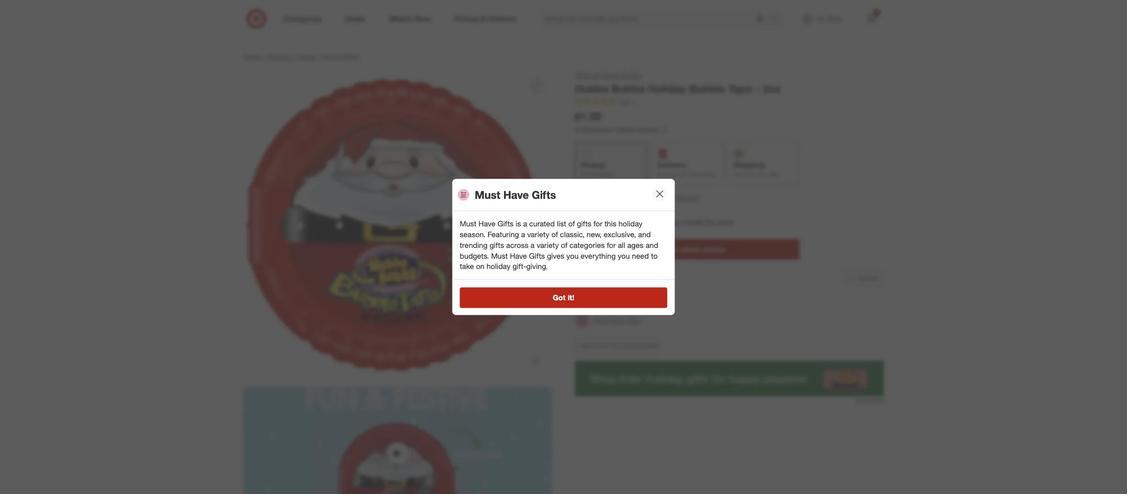 Task type: vqa. For each thing, say whether or not it's contained in the screenshot.
variety
yes



Task type: locate. For each thing, give the bounding box(es) containing it.
holiday up exclusive,
[[619, 220, 643, 229]]

1 vertical spatial variety
[[537, 241, 559, 250]]

at manhattan herald square
[[575, 125, 658, 133]]

0 vertical spatial must have gifts
[[475, 188, 556, 202]]

hubba
[[601, 71, 620, 79], [575, 82, 609, 95], [623, 343, 639, 350]]

must inside must have gifts button
[[594, 317, 608, 325]]

7
[[780, 171, 784, 178]]

must have gifts is a curated list of gifts for this holiday season. featuring a variety of classic, new, exclusive, and trending gifts across a variety of categories for all ages and budgets. must have gifts gives you everything you need to take on holiday gift-giving.
[[460, 220, 659, 272]]

/ right target
[[263, 52, 265, 60]]

0 vertical spatial advertisement region
[[236, 20, 892, 43]]

1 vertical spatial bubba
[[612, 82, 645, 95]]

exclusive,
[[604, 230, 636, 240]]

gifts up giving.
[[529, 252, 545, 261]]

a right at
[[585, 298, 589, 307]]

a
[[523, 220, 527, 229], [521, 230, 525, 240], [531, 241, 535, 250], [585, 298, 589, 307]]

1 vertical spatial holiday
[[487, 262, 511, 272]]

all right the shop
[[592, 71, 599, 79]]

got it! button
[[460, 288, 668, 308]]

variety up gives
[[537, 241, 559, 250]]

of down classic,
[[561, 241, 568, 250]]

1 vertical spatial gifts
[[490, 241, 504, 250]]

square up delivery on the right of page
[[637, 125, 658, 133]]

1 horizontal spatial must have gifts
[[594, 317, 641, 325]]

have up season.
[[479, 220, 496, 229]]

manhattan up near
[[614, 193, 650, 202]]

all down exclusive,
[[618, 241, 626, 250]]

dec
[[769, 171, 779, 178]]

available near you ready within 2 hours for pickup inside the store
[[575, 207, 735, 227]]

you up hours
[[627, 207, 640, 217]]

store
[[718, 218, 735, 227]]

2 horizontal spatial of
[[569, 220, 575, 229]]

and up ages
[[638, 230, 651, 240]]

have
[[504, 188, 529, 202], [479, 220, 496, 229], [510, 252, 527, 261], [610, 317, 625, 325]]

target
[[243, 52, 261, 60]]

learn more from hubba bubba button
[[575, 339, 662, 354]]

budgets.
[[460, 252, 489, 261]]

gifts inside button
[[627, 317, 641, 325]]

bubba inside button
[[641, 343, 658, 350]]

1 vertical spatial of
[[552, 230, 558, 240]]

within
[[599, 218, 618, 227]]

1 vertical spatial square
[[676, 193, 700, 202]]

0 vertical spatial all
[[592, 71, 599, 79]]

advertisement region
[[236, 20, 892, 43], [575, 361, 884, 397]]

1 vertical spatial advertisement region
[[575, 361, 884, 397]]

and up the to
[[646, 241, 659, 250]]

manhattan
[[582, 125, 614, 133], [614, 193, 650, 202]]

0 horizontal spatial square
[[637, 125, 658, 133]]

hubba down the shop
[[575, 82, 609, 95]]

must
[[475, 188, 501, 202], [460, 220, 477, 229], [491, 252, 508, 261], [594, 317, 608, 325]]

2 horizontal spatial /
[[318, 52, 320, 60]]

gum & mints link
[[322, 52, 360, 60]]

have down glance
[[610, 317, 625, 325]]

0 vertical spatial hubba
[[601, 71, 620, 79]]

for right hours
[[648, 218, 656, 227]]

gifts down featuring at the left top of the page
[[490, 241, 504, 250]]

/
[[263, 52, 265, 60], [293, 52, 295, 60], [318, 52, 320, 60]]

1 vertical spatial hubba
[[575, 82, 609, 95]]

1 vertical spatial manhattan
[[614, 193, 650, 202]]

0 horizontal spatial holiday
[[487, 262, 511, 272]]

variety
[[528, 230, 550, 240], [537, 241, 559, 250]]

0 vertical spatial and
[[638, 230, 651, 240]]

have up is
[[504, 188, 529, 202]]

1 horizontal spatial herald
[[652, 193, 674, 202]]

pickup
[[581, 160, 605, 170]]

hubba right the from at the bottom of page
[[623, 343, 639, 350]]

must have gifts down glance
[[594, 317, 641, 325]]

0 vertical spatial holiday
[[619, 220, 643, 229]]

image gallery element
[[243, 71, 553, 495]]

1 horizontal spatial square
[[676, 193, 700, 202]]

a up across
[[521, 230, 525, 240]]

0 horizontal spatial /
[[263, 52, 265, 60]]

0 vertical spatial gifts
[[577, 220, 592, 229]]

gives
[[547, 252, 565, 261]]

holiday
[[619, 220, 643, 229], [487, 262, 511, 272]]

pickup not available
[[581, 160, 614, 178]]

0 horizontal spatial all
[[592, 71, 599, 79]]

1 horizontal spatial /
[[293, 52, 295, 60]]

2 vertical spatial of
[[561, 241, 568, 250]]

0 horizontal spatial herald
[[616, 125, 635, 133]]

/ left candy
[[293, 52, 295, 60]]

0 horizontal spatial must have gifts
[[475, 188, 556, 202]]

this
[[605, 220, 617, 229]]

target link
[[243, 52, 261, 60]]

of right list
[[569, 220, 575, 229]]

inside
[[683, 218, 703, 227]]

it
[[744, 171, 747, 178]]

gum
[[322, 52, 336, 60]]

categories
[[570, 241, 605, 250]]

9
[[876, 10, 879, 15]]

$1.29
[[575, 110, 601, 123]]

at a glance
[[575, 298, 615, 307]]

1 horizontal spatial all
[[618, 241, 626, 250]]

0 vertical spatial of
[[569, 220, 575, 229]]

all inside shop all hubba bubba hubba bubba holiday bubble tape - 2oz
[[592, 71, 599, 79]]

2 vertical spatial bubba
[[641, 343, 658, 350]]

0 horizontal spatial gifts
[[490, 241, 504, 250]]

all inside must have gifts is a curated list of gifts for this holiday season. featuring a variety of classic, new, exclusive, and trending gifts across a variety of categories for all ages and budgets. must have gifts gives you everything you need to take on holiday gift-giving.
[[618, 241, 626, 250]]

1 horizontal spatial gifts
[[577, 220, 592, 229]]

shop all hubba bubba hubba bubba holiday bubble tape - 2oz
[[575, 71, 781, 95]]

show
[[650, 245, 670, 255]]

of
[[569, 220, 575, 229], [552, 230, 558, 240], [561, 241, 568, 250]]

manhattan herald square button
[[614, 192, 700, 203]]

hubba bubba holiday bubble tape - 2oz, 1 of 9 image
[[243, 71, 553, 380]]

manhattan down $1.29
[[582, 125, 614, 133]]

ready
[[575, 218, 596, 227]]

registries
[[631, 274, 662, 283]]

bubba
[[622, 71, 642, 79], [612, 82, 645, 95], [641, 343, 658, 350]]

1 vertical spatial herald
[[652, 193, 674, 202]]

tape
[[728, 82, 753, 95]]

all
[[592, 71, 599, 79], [618, 241, 626, 250]]

season.
[[460, 230, 486, 240]]

herald up 'available near you ready within 2 hours for pickup inside the store'
[[652, 193, 674, 202]]

shop
[[575, 71, 591, 79]]

grocery link
[[267, 52, 291, 60]]

square down as
[[676, 193, 700, 202]]

soon
[[665, 171, 678, 178]]

for down exclusive,
[[607, 241, 616, 250]]

What can we help you find? suggestions appear below search field
[[540, 8, 773, 29]]

1 horizontal spatial of
[[561, 241, 568, 250]]

gifts up curated
[[532, 188, 556, 202]]

list
[[557, 220, 567, 229]]

and
[[638, 230, 651, 240], [646, 241, 659, 250]]

gifts up learn more from hubba bubba
[[627, 317, 641, 325]]

manhattan inside manhattan herald square button
[[614, 193, 650, 202]]

pickup
[[659, 218, 681, 227]]

the
[[705, 218, 716, 227]]

2
[[620, 218, 624, 227]]

variety down curated
[[528, 230, 550, 240]]

gifts down available
[[577, 220, 592, 229]]

/ left gum
[[318, 52, 320, 60]]

herald down 100
[[616, 125, 635, 133]]

for right eligible
[[620, 274, 629, 283]]

2 vertical spatial hubba
[[623, 343, 639, 350]]

of down list
[[552, 230, 558, 240]]

1 vertical spatial all
[[618, 241, 626, 250]]

holiday right on
[[487, 262, 511, 272]]

1 horizontal spatial holiday
[[619, 220, 643, 229]]

need
[[632, 252, 649, 261]]

herald inside button
[[652, 193, 674, 202]]

hubba right the shop
[[601, 71, 620, 79]]

9 link
[[862, 8, 883, 29]]

must have gifts up is
[[475, 188, 556, 202]]

must have gifts dialog
[[453, 179, 675, 316]]

search button
[[767, 8, 789, 31]]

1 vertical spatial must have gifts
[[594, 317, 641, 325]]

is
[[516, 220, 521, 229]]



Task type: describe. For each thing, give the bounding box(es) containing it.
by
[[749, 171, 755, 178]]

for inside 'available near you ready within 2 hours for pickup inside the store'
[[648, 218, 656, 227]]

eligible for registries
[[594, 274, 662, 283]]

must have gifts inside button
[[594, 317, 641, 325]]

bubble
[[689, 82, 725, 95]]

11am
[[687, 171, 701, 178]]

have up gift-
[[510, 252, 527, 261]]

have inside button
[[610, 317, 625, 325]]

eligible
[[594, 274, 618, 283]]

curated
[[529, 220, 555, 229]]

take
[[460, 262, 474, 272]]

add item button
[[845, 271, 884, 286]]

it!
[[568, 293, 575, 303]]

show in-stock stores button
[[575, 240, 800, 260]]

to
[[651, 252, 658, 261]]

you right gives
[[567, 252, 579, 261]]

sponsored
[[857, 398, 884, 405]]

must have gifts inside dialog
[[475, 188, 556, 202]]

as
[[657, 171, 664, 178]]

candy link
[[297, 52, 316, 60]]

0 horizontal spatial of
[[552, 230, 558, 240]]

must have gifts button
[[575, 311, 641, 331]]

delivery
[[657, 160, 686, 170]]

hubba inside button
[[623, 343, 639, 350]]

at
[[575, 125, 581, 133]]

not
[[581, 171, 590, 178]]

a right across
[[531, 241, 535, 250]]

available
[[575, 207, 607, 217]]

learn more from hubba bubba
[[579, 343, 658, 350]]

ages
[[628, 241, 644, 250]]

more
[[595, 343, 608, 350]]

0 vertical spatial bubba
[[622, 71, 642, 79]]

learn
[[579, 343, 594, 350]]

mints
[[344, 52, 360, 60]]

shipping get it by thu, dec 7
[[734, 160, 784, 178]]

available
[[592, 171, 614, 178]]

0 vertical spatial variety
[[528, 230, 550, 240]]

got it!
[[553, 293, 575, 303]]

add item
[[857, 275, 880, 282]]

at
[[575, 298, 583, 307]]

featuring
[[488, 230, 519, 240]]

shipping
[[734, 160, 765, 170]]

add
[[857, 275, 868, 282]]

2oz
[[763, 82, 781, 95]]

0 vertical spatial square
[[637, 125, 658, 133]]

as
[[679, 171, 685, 178]]

100 link
[[575, 97, 639, 108]]

thu,
[[757, 171, 767, 178]]

near
[[609, 207, 625, 217]]

1 / from the left
[[263, 52, 265, 60]]

3 / from the left
[[318, 52, 320, 60]]

hours
[[627, 218, 645, 227]]

stores
[[703, 245, 725, 255]]

for up new,
[[594, 220, 603, 229]]

1 vertical spatial and
[[646, 241, 659, 250]]

today
[[702, 171, 717, 178]]

&
[[338, 52, 342, 60]]

0 vertical spatial manhattan
[[582, 125, 614, 133]]

giving.
[[527, 262, 548, 272]]

candy
[[297, 52, 316, 60]]

holiday
[[648, 82, 686, 95]]

glance
[[591, 298, 615, 307]]

stock
[[681, 245, 701, 255]]

-
[[756, 82, 760, 95]]

gift-
[[513, 262, 527, 272]]

trending
[[460, 241, 488, 250]]

delivery as soon as 11am today
[[657, 160, 717, 178]]

target / grocery / candy / gum & mints
[[243, 52, 360, 60]]

100
[[619, 98, 630, 106]]

across
[[506, 241, 529, 250]]

get
[[734, 171, 743, 178]]

you down ages
[[618, 252, 630, 261]]

from
[[610, 343, 621, 350]]

on
[[476, 262, 485, 272]]

gifts up featuring at the left top of the page
[[498, 220, 514, 229]]

a right is
[[523, 220, 527, 229]]

2 / from the left
[[293, 52, 295, 60]]

classic,
[[560, 230, 585, 240]]

you inside 'available near you ready within 2 hours for pickup inside the store'
[[627, 207, 640, 217]]

new,
[[587, 230, 602, 240]]

0 vertical spatial herald
[[616, 125, 635, 133]]

hubba bubba holiday bubble tape - 2oz, 2 of 9, play video image
[[243, 388, 553, 495]]

show in-stock stores
[[650, 245, 725, 255]]

in-
[[672, 245, 681, 255]]

everything
[[581, 252, 616, 261]]

grocery
[[267, 52, 291, 60]]

square inside button
[[676, 193, 700, 202]]

manhattan herald square
[[614, 193, 700, 202]]



